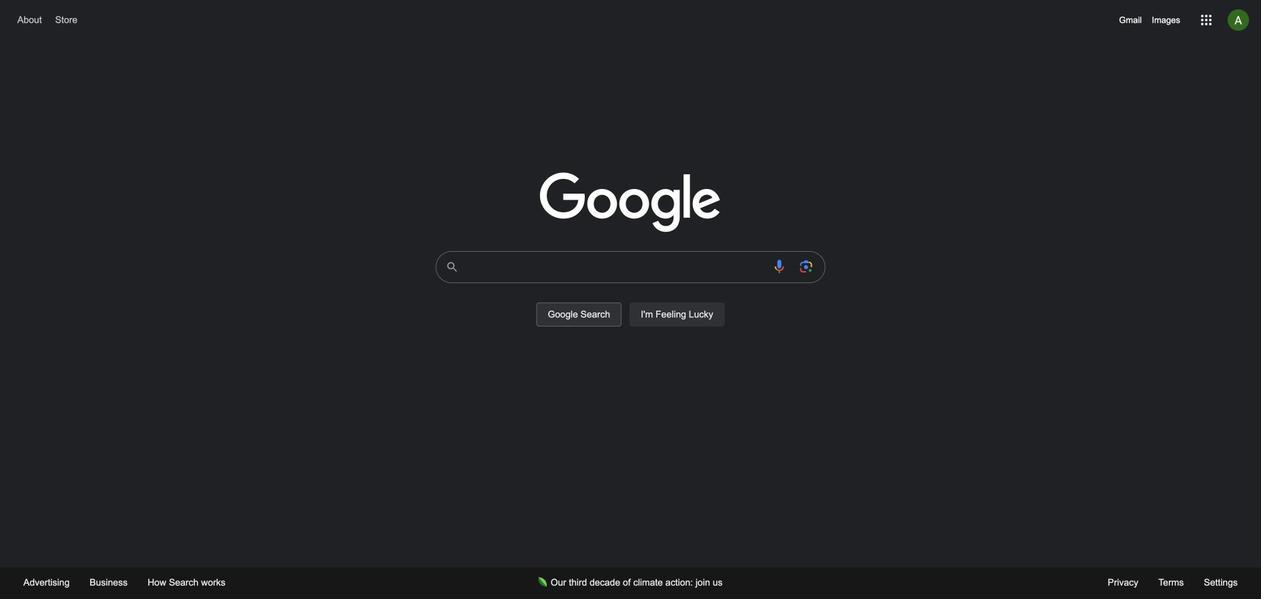 Task type: describe. For each thing, give the bounding box(es) containing it.
google image
[[540, 172, 722, 234]]



Task type: vqa. For each thing, say whether or not it's contained in the screenshot.
search box
yes



Task type: locate. For each thing, give the bounding box(es) containing it.
None search field
[[13, 247, 1248, 342]]

search by image image
[[799, 258, 815, 275]]

search by voice image
[[772, 258, 788, 275]]



